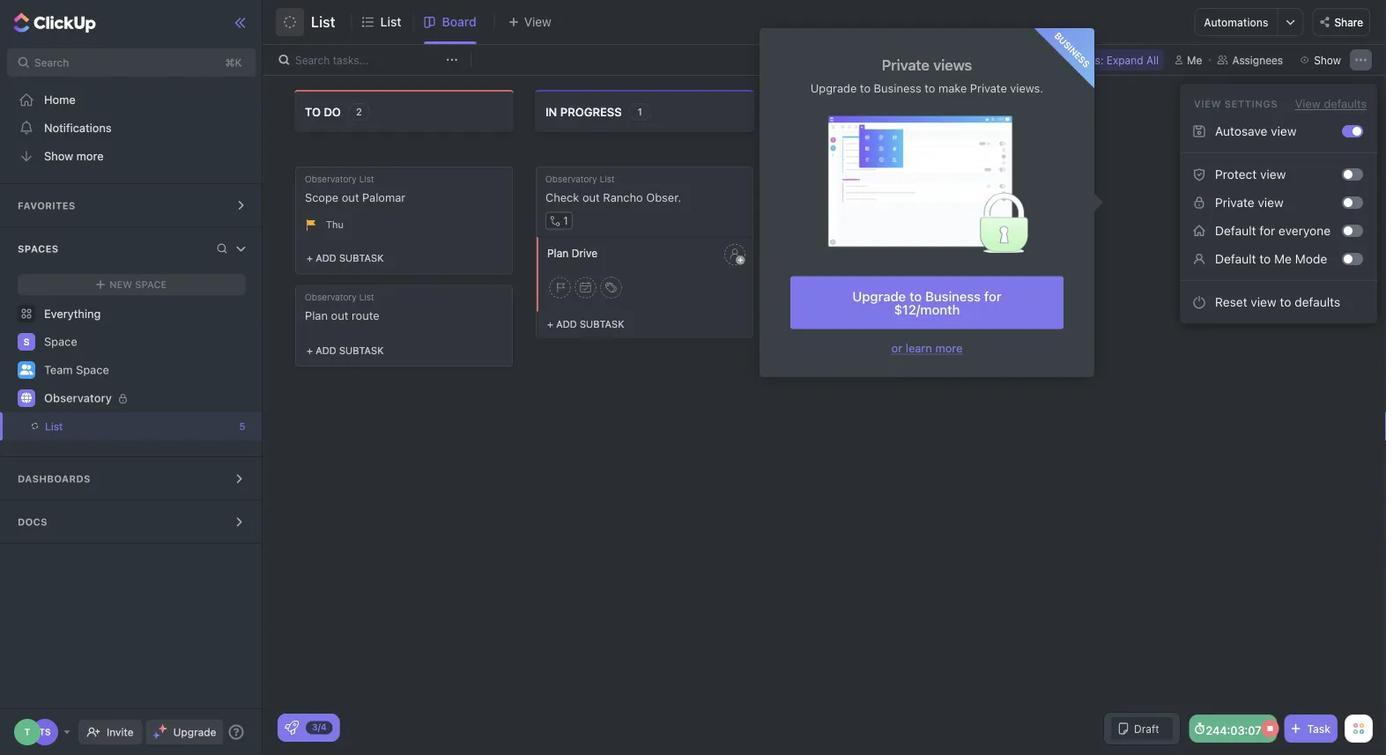 Task type: locate. For each thing, give the bounding box(es) containing it.
list
[[311, 14, 335, 30], [380, 15, 401, 29], [359, 174, 374, 184], [600, 174, 615, 184], [359, 292, 374, 302], [45, 420, 63, 433]]

upgrade right 'invite'
[[173, 726, 216, 739]]

add down the plan drive
[[556, 319, 577, 330]]

more down notifications
[[76, 149, 104, 163]]

1 for to do
[[638, 106, 642, 118]]

0 horizontal spatial more
[[76, 149, 104, 163]]

space up team
[[44, 335, 77, 348]]

0 vertical spatial upgrade
[[811, 81, 857, 95]]

1 vertical spatial 1
[[563, 215, 568, 227]]

plan inside observatory list plan out route
[[305, 309, 328, 322]]

observatory inside observatory list scope out palomar
[[305, 174, 357, 184]]

check
[[546, 190, 579, 204]]

+ for list
[[307, 345, 313, 356]]

0 horizontal spatial plan
[[305, 309, 328, 322]]

1 horizontal spatial more
[[935, 341, 963, 355]]

automations
[[1204, 16, 1269, 28]]

list up dashboards
[[45, 420, 63, 433]]

view up the autosave view button
[[1295, 97, 1321, 110]]

to right default
[[1260, 252, 1271, 266]]

0 vertical spatial 1
[[638, 106, 642, 118]]

2 vertical spatial + add subtask
[[307, 345, 384, 356]]

list up rancho
[[600, 174, 615, 184]]

favorites button
[[0, 184, 263, 226]]

progress
[[560, 105, 622, 118]]

to inside upgrade to business for $12/month
[[910, 288, 922, 303]]

0 horizontal spatial search
[[34, 56, 69, 69]]

show
[[44, 149, 73, 163]]

upgrade inside upgrade to business for $12/month
[[853, 288, 906, 303]]

1 horizontal spatial 1
[[638, 106, 642, 118]]

to up learn
[[910, 288, 922, 303]]

observatory up check
[[546, 174, 597, 184]]

observatory for scope
[[305, 174, 357, 184]]

2 vertical spatial upgrade
[[173, 726, 216, 739]]

subtask
[[339, 253, 384, 264], [580, 319, 624, 330], [339, 345, 384, 356]]

home link
[[0, 85, 263, 114]]

out
[[342, 190, 359, 204], [582, 190, 600, 204], [331, 309, 348, 322]]

1 horizontal spatial search
[[295, 54, 330, 66]]

subtask down plan drive link at top
[[580, 319, 624, 330]]

private left 'views'
[[882, 56, 930, 74]]

defaults down share
[[1324, 97, 1367, 110]]

search left tasks...
[[295, 54, 330, 66]]

+ add subtask down drive
[[547, 319, 624, 330]]

5
[[239, 421, 245, 432]]

view down settings
[[1271, 124, 1297, 138]]

list link
[[380, 0, 408, 44], [0, 412, 228, 441]]

0 horizontal spatial list link
[[0, 412, 228, 441]]

assignees button
[[1210, 49, 1291, 71]]

defaults down mode
[[1295, 295, 1341, 309]]

assignees
[[1232, 54, 1283, 66]]

+ add subtask
[[307, 253, 384, 264], [547, 319, 624, 330], [307, 345, 384, 356]]

+ up observatory list plan out route
[[307, 253, 313, 264]]

me
[[1187, 54, 1202, 66], [1274, 252, 1292, 266]]

+ add subtask up observatory list plan out route
[[307, 253, 384, 264]]

me left mode
[[1274, 252, 1292, 266]]

list inside button
[[311, 14, 335, 30]]

0 vertical spatial +
[[307, 253, 313, 264]]

1 vertical spatial + add subtask
[[547, 319, 624, 330]]

view right reset
[[1251, 295, 1277, 309]]

2 vertical spatial space
[[76, 363, 109, 376]]

new
[[109, 279, 132, 290]]

space for team
[[76, 363, 109, 376]]

+
[[307, 253, 313, 264], [547, 319, 553, 330], [307, 345, 313, 356]]

1 vertical spatial upgrade
[[853, 288, 906, 303]]

sidebar navigation
[[0, 0, 263, 755]]

to down the default to me mode
[[1280, 295, 1291, 309]]

view
[[1271, 124, 1297, 138], [1251, 295, 1277, 309]]

out inside observatory list check out rancho obser.
[[582, 190, 600, 204]]

+ down the plan drive
[[547, 319, 553, 330]]

0 horizontal spatial 1
[[563, 215, 568, 227]]

observatory
[[305, 174, 357, 184], [546, 174, 597, 184], [305, 292, 357, 302], [44, 391, 112, 405]]

or
[[892, 341, 903, 355]]

2 vertical spatial +
[[307, 345, 313, 356]]

2 vertical spatial subtask
[[339, 345, 384, 356]]

1 vertical spatial more
[[935, 341, 963, 355]]

private
[[882, 56, 930, 74], [970, 81, 1007, 95]]

search inside the sidebar "navigation"
[[34, 56, 69, 69]]

space
[[135, 279, 167, 290], [44, 335, 77, 348], [76, 363, 109, 376]]

2 horizontal spatial business
[[1053, 30, 1092, 69]]

1 horizontal spatial plan
[[547, 247, 569, 259]]

1 horizontal spatial private
[[970, 81, 1007, 95]]

+ for scope out palomar
[[307, 253, 313, 264]]

more inside the sidebar "navigation"
[[76, 149, 104, 163]]

view defaults button
[[1295, 97, 1367, 110]]

0 vertical spatial list link
[[380, 0, 408, 44]]

dashboards
[[18, 473, 91, 485]]

to
[[860, 81, 871, 95], [925, 81, 935, 95], [305, 105, 321, 118], [1260, 252, 1271, 266], [910, 288, 922, 303], [1280, 295, 1291, 309]]

scope
[[305, 190, 339, 204]]

search
[[295, 54, 330, 66], [34, 56, 69, 69]]

1 down check
[[563, 215, 568, 227]]

observatory down team space
[[44, 391, 112, 405]]

subtask up observatory list plan out route
[[339, 253, 384, 264]]

plan left route
[[305, 309, 328, 322]]

me button
[[1168, 49, 1210, 71]]

+ add subtask down route
[[307, 345, 384, 356]]

space right team
[[76, 363, 109, 376]]

default to me mode
[[1215, 252, 1327, 266]]

onboarding checklist button image
[[285, 721, 299, 735]]

1 for observatory
[[563, 215, 568, 227]]

0 vertical spatial space
[[135, 279, 167, 290]]

subtask down route
[[339, 345, 384, 356]]

space right the new
[[135, 279, 167, 290]]

share button
[[1313, 8, 1370, 36]]

reset view to defaults
[[1215, 295, 1341, 309]]

me left assignees button
[[1187, 54, 1202, 66]]

list up palomar
[[359, 174, 374, 184]]

search for search tasks...
[[295, 54, 330, 66]]

0 vertical spatial business
[[1053, 30, 1092, 69]]

1 right progress
[[638, 106, 642, 118]]

out left route
[[331, 309, 348, 322]]

in
[[546, 105, 557, 118]]

upgrade for upgrade to business for $12/month
[[853, 288, 906, 303]]

mode
[[1295, 252, 1327, 266]]

0 vertical spatial plan
[[547, 247, 569, 259]]

1 vertical spatial me
[[1274, 252, 1292, 266]]

add up observatory list plan out route
[[316, 253, 336, 264]]

more right learn
[[935, 341, 963, 355]]

upgrade link
[[146, 720, 223, 745]]

view defaults
[[1295, 97, 1367, 110]]

autosave
[[1215, 124, 1268, 138]]

subtask for plan out route
[[580, 319, 624, 330]]

0 horizontal spatial view
[[1194, 98, 1222, 110]]

0 vertical spatial more
[[76, 149, 104, 163]]

defaults
[[1324, 97, 1367, 110], [1295, 295, 1341, 309]]

0 horizontal spatial me
[[1187, 54, 1202, 66]]

upgrade up or on the right top of page
[[853, 288, 906, 303]]

0 vertical spatial me
[[1187, 54, 1202, 66]]

1 horizontal spatial view
[[1295, 97, 1321, 110]]

settings
[[1225, 98, 1278, 110]]

2 vertical spatial business
[[925, 288, 981, 303]]

1 vertical spatial view
[[1251, 295, 1277, 309]]

observatory up route
[[305, 292, 357, 302]]

list link up 'search tasks...' text field
[[380, 0, 408, 44]]

private views upgrade to business to make private views.
[[811, 56, 1044, 95]]

out right scope
[[342, 190, 359, 204]]

1 vertical spatial subtask
[[580, 319, 624, 330]]

everything
[[44, 307, 101, 320]]

views
[[933, 56, 972, 74]]

or learn more
[[892, 341, 963, 355]]

private right make
[[970, 81, 1007, 95]]

business inside private views upgrade to business to make private views.
[[874, 81, 921, 95]]

search up home
[[34, 56, 69, 69]]

1 vertical spatial plan
[[305, 309, 328, 322]]

observatory inside observatory list plan out route
[[305, 292, 357, 302]]

default
[[1215, 252, 1256, 266]]

view
[[1295, 97, 1321, 110], [1194, 98, 1222, 110]]

board
[[442, 15, 477, 29]]

learn
[[906, 341, 932, 355]]

view up the autosave
[[1194, 98, 1222, 110]]

0 vertical spatial view
[[1271, 124, 1297, 138]]

default to me mode button
[[1187, 245, 1342, 273]]

0 vertical spatial + add subtask
[[307, 253, 384, 264]]

+ add subtask for 1
[[307, 345, 384, 356]]

out right check
[[582, 190, 600, 204]]

1 horizontal spatial me
[[1274, 252, 1292, 266]]

add down observatory list plan out route
[[316, 345, 336, 356]]

+ down observatory list plan out route
[[307, 345, 313, 356]]

list up search tasks...
[[311, 14, 335, 30]]

to left make
[[925, 81, 935, 95]]

upgrade inside the sidebar "navigation"
[[173, 726, 216, 739]]

reset
[[1215, 295, 1248, 309]]

0 horizontal spatial business
[[874, 81, 921, 95]]

autosave view button
[[1187, 117, 1342, 145]]

2 vertical spatial add
[[316, 345, 336, 356]]

everything link
[[0, 300, 263, 328]]

notifications link
[[0, 114, 263, 142]]

user group image
[[20, 364, 33, 375]]

add
[[316, 253, 336, 264], [556, 319, 577, 330], [316, 345, 336, 356]]

out inside observatory list plan out route
[[331, 309, 348, 322]]

plan
[[547, 247, 569, 259], [305, 309, 328, 322]]

autosave view
[[1215, 124, 1297, 138]]

1 horizontal spatial business
[[925, 288, 981, 303]]

plan left drive
[[547, 247, 569, 259]]

0 vertical spatial private
[[882, 56, 930, 74]]

observatory up scope
[[305, 174, 357, 184]]

⌘k
[[225, 56, 242, 69]]

out inside observatory list scope out palomar
[[342, 190, 359, 204]]

1 horizontal spatial list link
[[380, 0, 408, 44]]

list up route
[[359, 292, 374, 302]]

views.
[[1010, 81, 1044, 95]]

to left do
[[305, 105, 321, 118]]

favorites
[[18, 200, 75, 212]]

1 vertical spatial business
[[874, 81, 921, 95]]

view for reset
[[1251, 295, 1277, 309]]

home
[[44, 93, 76, 106]]

business
[[1053, 30, 1092, 69], [874, 81, 921, 95], [925, 288, 981, 303]]

upgrade
[[811, 81, 857, 95], [853, 288, 906, 303], [173, 726, 216, 739]]

list inside the sidebar "navigation"
[[45, 420, 63, 433]]

obser.
[[646, 190, 681, 204]]

observatory list check out rancho obser.
[[546, 174, 681, 204]]

0 vertical spatial add
[[316, 253, 336, 264]]

upgrade to business for $12/month link
[[790, 276, 1064, 329]]

1 vertical spatial defaults
[[1295, 295, 1341, 309]]

upgrade up complete
[[811, 81, 857, 95]]

observatory inside observatory list check out rancho obser.
[[546, 174, 597, 184]]

list link down team space link
[[0, 412, 228, 441]]



Task type: describe. For each thing, give the bounding box(es) containing it.
plan drive link
[[537, 237, 753, 312]]

observatory for check
[[546, 174, 597, 184]]

view for view settings
[[1194, 98, 1222, 110]]

0 horizontal spatial private
[[882, 56, 930, 74]]

show more
[[44, 149, 104, 163]]

observatory for plan
[[305, 292, 357, 302]]

team space
[[44, 363, 109, 376]]

list inside observatory list scope out palomar
[[359, 174, 374, 184]]

drive
[[572, 247, 598, 259]]

$12/month
[[894, 301, 960, 317]]

palomar
[[362, 190, 406, 204]]

1 vertical spatial add
[[556, 319, 577, 330]]

upgrade inside private views upgrade to business to make private views.
[[811, 81, 857, 95]]

2
[[356, 106, 362, 118]]

to do
[[305, 105, 341, 118]]

rancho
[[603, 190, 643, 204]]

board link
[[442, 0, 484, 44]]

route
[[352, 309, 379, 322]]

1 vertical spatial list link
[[0, 412, 228, 441]]

to up 0
[[860, 81, 871, 95]]

invite
[[107, 726, 134, 739]]

3/4
[[312, 722, 327, 732]]

add for list
[[316, 345, 336, 356]]

me inside me button
[[1187, 54, 1202, 66]]

list inside observatory list check out rancho obser.
[[600, 174, 615, 184]]

1 vertical spatial +
[[547, 319, 553, 330]]

1 vertical spatial space
[[44, 335, 77, 348]]

do
[[324, 105, 341, 118]]

out for palomar
[[342, 190, 359, 204]]

business inside upgrade to business for $12/month
[[925, 288, 981, 303]]

observatory inside the sidebar "navigation"
[[44, 391, 112, 405]]

globe image
[[21, 392, 32, 403]]

view for autosave
[[1271, 124, 1297, 138]]

reset view to defaults button
[[1187, 288, 1370, 316]]

list button
[[304, 3, 335, 41]]

plan drive
[[547, 247, 598, 259]]

or learn more link
[[892, 341, 963, 355]]

in progress
[[546, 105, 622, 118]]

notifications
[[44, 121, 112, 134]]

make
[[939, 81, 967, 95]]

space link
[[44, 328, 247, 356]]

view settings
[[1194, 98, 1278, 110]]

observatory link
[[44, 384, 247, 412]]

for
[[984, 288, 1002, 303]]

tasks...
[[333, 54, 369, 66]]

1 vertical spatial private
[[970, 81, 1007, 95]]

search for search
[[34, 56, 69, 69]]

list inside observatory list plan out route
[[359, 292, 374, 302]]

+ add subtask for plan out route
[[547, 319, 624, 330]]

observatory list plan out route
[[305, 292, 379, 322]]

team space link
[[44, 356, 247, 384]]

upgrade to business for $12/month
[[853, 288, 1002, 317]]

space for new
[[135, 279, 167, 290]]

to inside 'button'
[[1260, 252, 1271, 266]]

list up 'search tasks...' text field
[[380, 15, 401, 29]]

add for scope out palomar
[[316, 253, 336, 264]]

upgrade for upgrade
[[173, 726, 216, 739]]

team
[[44, 363, 73, 376]]

0 vertical spatial subtask
[[339, 253, 384, 264]]

out for route
[[331, 309, 348, 322]]

search tasks...
[[295, 54, 369, 66]]

new space
[[109, 279, 167, 290]]

defaults inside button
[[1295, 295, 1341, 309]]

task
[[1307, 723, 1331, 735]]

0
[[863, 106, 869, 118]]

0 vertical spatial defaults
[[1324, 97, 1367, 110]]

Search tasks... text field
[[295, 48, 442, 72]]

onboarding checklist button element
[[285, 721, 299, 735]]

to inside button
[[1280, 295, 1291, 309]]

view for view defaults
[[1295, 97, 1321, 110]]

share
[[1335, 16, 1363, 28]]

me inside default to me mode 'button'
[[1274, 252, 1292, 266]]

automations button
[[1195, 9, 1277, 35]]

subtask for 1
[[339, 345, 384, 356]]

complete
[[786, 105, 848, 118]]

docs
[[18, 516, 47, 528]]

observatory list scope out palomar
[[305, 174, 406, 204]]

out for rancho
[[582, 190, 600, 204]]

244:03:07
[[1206, 724, 1262, 737]]



Task type: vqa. For each thing, say whether or not it's contained in the screenshot.
AI Tools: Choose a department button
no



